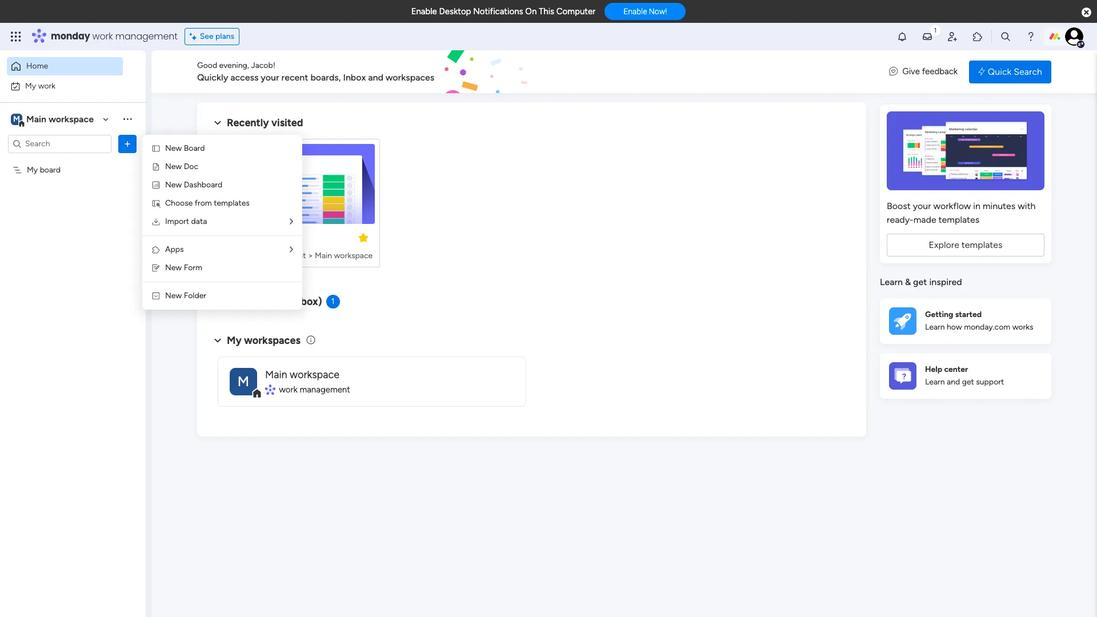 Task type: locate. For each thing, give the bounding box(es) containing it.
form
[[184, 263, 202, 273]]

my inside 'button'
[[25, 81, 36, 91]]

0 horizontal spatial get
[[914, 277, 927, 288]]

1 vertical spatial my board
[[242, 232, 282, 243]]

workspace image
[[11, 113, 22, 125]]

0 horizontal spatial and
[[368, 72, 383, 83]]

1 horizontal spatial get
[[962, 377, 975, 387]]

new right new folder icon
[[165, 291, 182, 301]]

boost
[[887, 201, 911, 212]]

new right new dashboard image
[[165, 180, 182, 190]]

center
[[945, 365, 969, 374]]

apps image
[[972, 31, 984, 42]]

doc
[[184, 162, 198, 171]]

get down center
[[962, 377, 975, 387]]

workspace up search in workspace field
[[49, 113, 94, 124]]

choose from templates image
[[151, 199, 161, 208]]

learn inside "getting started learn how monday.com works"
[[925, 323, 945, 332]]

option
[[0, 159, 146, 162]]

1 horizontal spatial workspaces
[[386, 72, 435, 83]]

workspaces
[[386, 72, 435, 83], [244, 334, 301, 347]]

get inside the help center learn and get support
[[962, 377, 975, 387]]

enable left now!
[[624, 7, 647, 16]]

learn inside the help center learn and get support
[[925, 377, 945, 387]]

dapulse close image
[[1082, 7, 1092, 18]]

select product image
[[10, 31, 22, 42]]

4 new from the top
[[165, 263, 182, 273]]

2 vertical spatial main
[[265, 369, 287, 381]]

new folder image
[[151, 292, 161, 301]]

3 new from the top
[[165, 180, 182, 190]]

0 horizontal spatial board
[[40, 165, 61, 175]]

my work button
[[7, 77, 123, 95]]

new right new board image
[[165, 143, 182, 153]]

close recently visited image
[[211, 116, 225, 130]]

new right 'service icon'
[[165, 162, 182, 171]]

0 horizontal spatial m
[[13, 114, 20, 124]]

main workspace up search in workspace field
[[26, 113, 94, 124]]

1 vertical spatial m
[[238, 373, 249, 390]]

0 vertical spatial your
[[261, 72, 279, 83]]

home
[[26, 61, 48, 71]]

workspace down remove from favorites image at the left top of page
[[334, 251, 373, 261]]

enable for enable desktop notifications on this computer
[[411, 6, 437, 17]]

menu
[[142, 135, 302, 310]]

dashboard
[[184, 180, 222, 190]]

update
[[227, 296, 262, 308]]

workflow
[[934, 201, 971, 212]]

0 vertical spatial templates
[[214, 198, 250, 208]]

new dashboard
[[165, 180, 222, 190]]

1 vertical spatial learn
[[925, 323, 945, 332]]

boards,
[[311, 72, 341, 83]]

5 new from the top
[[165, 291, 182, 301]]

my
[[25, 81, 36, 91], [27, 165, 38, 175], [242, 232, 255, 243], [227, 334, 242, 347]]

and inside the good evening, jacob! quickly access your recent boards, inbox and workspaces
[[368, 72, 383, 83]]

started
[[956, 310, 982, 319]]

1 vertical spatial management
[[259, 251, 306, 261]]

works
[[1013, 323, 1034, 332]]

learn
[[880, 277, 903, 288], [925, 323, 945, 332], [925, 377, 945, 387]]

my down search in workspace field
[[27, 165, 38, 175]]

your inside the good evening, jacob! quickly access your recent boards, inbox and workspaces
[[261, 72, 279, 83]]

0 horizontal spatial workspaces
[[244, 334, 301, 347]]

explore templates button
[[887, 234, 1045, 257]]

1 vertical spatial templates
[[939, 214, 980, 225]]

0 horizontal spatial main workspace
[[26, 113, 94, 124]]

1 horizontal spatial enable
[[624, 7, 647, 16]]

2 horizontal spatial main
[[315, 251, 332, 261]]

0 horizontal spatial main
[[26, 113, 46, 124]]

new for new form
[[165, 263, 182, 273]]

search
[[1014, 66, 1043, 77]]

quick search
[[988, 66, 1043, 77]]

templates right from
[[214, 198, 250, 208]]

new form
[[165, 263, 202, 273]]

invite members image
[[947, 31, 959, 42]]

2 new from the top
[[165, 162, 182, 171]]

0 horizontal spatial my board
[[27, 165, 61, 175]]

1 vertical spatial board
[[257, 232, 282, 243]]

m
[[13, 114, 20, 124], [238, 373, 249, 390]]

0 vertical spatial and
[[368, 72, 383, 83]]

work down home
[[38, 81, 56, 91]]

get right &
[[914, 277, 927, 288]]

and right inbox
[[368, 72, 383, 83]]

1 vertical spatial your
[[913, 201, 932, 212]]

my board list box
[[0, 158, 146, 334]]

2 vertical spatial management
[[300, 385, 350, 395]]

board right public board image
[[257, 232, 282, 243]]

main workspace
[[26, 113, 94, 124], [265, 369, 340, 381]]

main right >
[[315, 251, 332, 261]]

2 vertical spatial templates
[[962, 240, 1003, 250]]

choose from templates
[[165, 198, 250, 208]]

learn down help
[[925, 377, 945, 387]]

new
[[165, 143, 182, 153], [165, 162, 182, 171], [165, 180, 182, 190], [165, 263, 182, 273], [165, 291, 182, 301]]

learn for help
[[925, 377, 945, 387]]

0 vertical spatial m
[[13, 114, 20, 124]]

1 horizontal spatial main
[[265, 369, 287, 381]]

enable now! button
[[605, 3, 686, 20]]

workspace selection element
[[11, 112, 95, 127]]

import
[[165, 217, 189, 226]]

0 vertical spatial learn
[[880, 277, 903, 288]]

new for new dashboard
[[165, 180, 182, 190]]

ready-
[[887, 214, 914, 225]]

templates
[[214, 198, 250, 208], [939, 214, 980, 225], [962, 240, 1003, 250]]

main right workspace image
[[26, 113, 46, 124]]

management
[[115, 30, 178, 43], [259, 251, 306, 261], [300, 385, 350, 395]]

good
[[197, 61, 217, 70]]

getting
[[925, 310, 954, 319]]

see plans button
[[184, 28, 240, 45]]

0 horizontal spatial your
[[261, 72, 279, 83]]

made
[[914, 214, 937, 225]]

and
[[368, 72, 383, 83], [947, 377, 960, 387]]

main right workspace icon
[[265, 369, 287, 381]]

main workspace inside workspace selection element
[[26, 113, 94, 124]]

>
[[308, 251, 313, 261]]

recently visited
[[227, 117, 303, 129]]

with
[[1018, 201, 1036, 212]]

board down search in workspace field
[[40, 165, 61, 175]]

0 horizontal spatial enable
[[411, 6, 437, 17]]

learn for getting
[[925, 323, 945, 332]]

new for new folder
[[165, 291, 182, 301]]

from
[[195, 198, 212, 208]]

this
[[539, 6, 555, 17]]

workspaces down 'update feed (inbox)'
[[244, 334, 301, 347]]

v2 bolt switch image
[[979, 65, 985, 78]]

1 horizontal spatial m
[[238, 373, 249, 390]]

enable inside button
[[624, 7, 647, 16]]

templates right explore on the right top of the page
[[962, 240, 1003, 250]]

1 vertical spatial main
[[315, 251, 332, 261]]

0 vertical spatial main workspace
[[26, 113, 94, 124]]

list arrow image
[[290, 218, 293, 226]]

my workspaces
[[227, 334, 301, 347]]

board
[[40, 165, 61, 175], [257, 232, 282, 243]]

enable
[[411, 6, 437, 17], [624, 7, 647, 16]]

m inside workspace image
[[13, 114, 20, 124]]

1 new from the top
[[165, 143, 182, 153]]

my board down search in workspace field
[[27, 165, 61, 175]]

2 vertical spatial learn
[[925, 377, 945, 387]]

get
[[914, 277, 927, 288], [962, 377, 975, 387]]

main
[[26, 113, 46, 124], [315, 251, 332, 261], [265, 369, 287, 381]]

1 horizontal spatial board
[[257, 232, 282, 243]]

support
[[976, 377, 1005, 387]]

and down center
[[947, 377, 960, 387]]

my down home
[[25, 81, 36, 91]]

0 vertical spatial board
[[40, 165, 61, 175]]

boost your workflow in minutes with ready-made templates
[[887, 201, 1036, 225]]

learn down getting
[[925, 323, 945, 332]]

your down jacob!
[[261, 72, 279, 83]]

inbox image
[[922, 31, 933, 42]]

1 vertical spatial get
[[962, 377, 975, 387]]

work left list arrow icon
[[240, 251, 257, 261]]

workspace
[[49, 113, 94, 124], [334, 251, 373, 261], [290, 369, 340, 381]]

help center learn and get support
[[925, 365, 1005, 387]]

templates inside boost your workflow in minutes with ready-made templates
[[939, 214, 980, 225]]

my board right public board image
[[242, 232, 282, 243]]

0 vertical spatial main
[[26, 113, 46, 124]]

explore
[[929, 240, 960, 250]]

work
[[92, 30, 113, 43], [38, 81, 56, 91], [240, 251, 257, 261], [279, 385, 298, 395]]

2 vertical spatial workspace
[[290, 369, 340, 381]]

help center element
[[880, 353, 1052, 399]]

new right form icon
[[165, 263, 182, 273]]

workspace up work management
[[290, 369, 340, 381]]

1 vertical spatial and
[[947, 377, 960, 387]]

1 horizontal spatial and
[[947, 377, 960, 387]]

management for work management > main workspace
[[259, 251, 306, 261]]

work management
[[279, 385, 350, 395]]

import data image
[[151, 217, 161, 226]]

0 vertical spatial management
[[115, 30, 178, 43]]

main workspace up work management
[[265, 369, 340, 381]]

templates down workflow
[[939, 214, 980, 225]]

inspired
[[930, 277, 963, 288]]

templates inside button
[[962, 240, 1003, 250]]

0 vertical spatial workspaces
[[386, 72, 435, 83]]

your up made
[[913, 201, 932, 212]]

1 horizontal spatial my board
[[242, 232, 282, 243]]

m inside workspace icon
[[238, 373, 249, 390]]

in
[[974, 201, 981, 212]]

1 image
[[931, 23, 941, 36]]

workspaces right inbox
[[386, 72, 435, 83]]

learn left &
[[880, 277, 903, 288]]

apps
[[165, 245, 184, 254]]

minutes
[[983, 201, 1016, 212]]

new doc
[[165, 162, 198, 171]]

explore templates
[[929, 240, 1003, 250]]

work management > main workspace
[[240, 251, 373, 261]]

1 horizontal spatial main workspace
[[265, 369, 340, 381]]

my board
[[27, 165, 61, 175], [242, 232, 282, 243]]

my board inside list box
[[27, 165, 61, 175]]

new board image
[[151, 144, 161, 153]]

1 horizontal spatial your
[[913, 201, 932, 212]]

0 vertical spatial my board
[[27, 165, 61, 175]]

templates image image
[[891, 111, 1042, 190]]

enable left desktop
[[411, 6, 437, 17]]



Task type: vqa. For each thing, say whether or not it's contained in the screenshot.
started
yes



Task type: describe. For each thing, give the bounding box(es) containing it.
enable now!
[[624, 7, 667, 16]]

new for new board
[[165, 143, 182, 153]]

getting started learn how monday.com works
[[925, 310, 1034, 332]]

work right monday
[[92, 30, 113, 43]]

my work
[[25, 81, 56, 91]]

import data
[[165, 217, 207, 226]]

notifications
[[473, 6, 523, 17]]

give feedback
[[903, 66, 958, 77]]

inbox
[[343, 72, 366, 83]]

my right close my workspaces icon
[[227, 334, 242, 347]]

workspaces inside the good evening, jacob! quickly access your recent boards, inbox and workspaces
[[386, 72, 435, 83]]

workspace options image
[[122, 113, 133, 125]]

my right public board image
[[242, 232, 255, 243]]

feed
[[264, 296, 286, 308]]

my inside list box
[[27, 165, 38, 175]]

help
[[925, 365, 943, 374]]

Search in workspace field
[[24, 137, 95, 150]]

desktop
[[439, 6, 471, 17]]

main inside workspace selection element
[[26, 113, 46, 124]]

visited
[[271, 117, 303, 129]]

work inside 'my work' 'button'
[[38, 81, 56, 91]]

&
[[905, 277, 911, 288]]

1 vertical spatial workspace
[[334, 251, 373, 261]]

getting started element
[[880, 298, 1052, 344]]

choose
[[165, 198, 193, 208]]

now!
[[649, 7, 667, 16]]

help image
[[1025, 31, 1037, 42]]

1 vertical spatial workspaces
[[244, 334, 301, 347]]

monday work management
[[51, 30, 178, 43]]

recently
[[227, 117, 269, 129]]

folder
[[184, 291, 206, 301]]

monday
[[51, 30, 90, 43]]

update feed (inbox)
[[227, 296, 322, 308]]

work right workspace icon
[[279, 385, 298, 395]]

form image
[[151, 264, 161, 273]]

quick search button
[[970, 60, 1052, 83]]

new folder
[[165, 291, 206, 301]]

learn & get inspired
[[880, 277, 963, 288]]

menu containing new board
[[142, 135, 302, 310]]

notifications image
[[897, 31, 908, 42]]

computer
[[557, 6, 596, 17]]

enable desktop notifications on this computer
[[411, 6, 596, 17]]

board inside list box
[[40, 165, 61, 175]]

jacob!
[[251, 61, 275, 70]]

on
[[525, 6, 537, 17]]

see
[[200, 31, 214, 41]]

0 vertical spatial workspace
[[49, 113, 94, 124]]

good evening, jacob! quickly access your recent boards, inbox and workspaces
[[197, 61, 435, 83]]

data
[[191, 217, 207, 226]]

list arrow image
[[290, 246, 293, 254]]

1 vertical spatial main workspace
[[265, 369, 340, 381]]

(inbox)
[[288, 296, 322, 308]]

search everything image
[[1000, 31, 1012, 42]]

give
[[903, 66, 920, 77]]

quick
[[988, 66, 1012, 77]]

management for work management
[[300, 385, 350, 395]]

remove from favorites image
[[358, 232, 369, 243]]

jacob simon image
[[1066, 27, 1084, 46]]

monday.com
[[964, 323, 1011, 332]]

and inside the help center learn and get support
[[947, 377, 960, 387]]

access
[[230, 72, 259, 83]]

how
[[947, 323, 962, 332]]

m for workspace image
[[13, 114, 20, 124]]

apps image
[[151, 245, 161, 254]]

your inside boost your workflow in minutes with ready-made templates
[[913, 201, 932, 212]]

new dashboard image
[[151, 181, 161, 190]]

public board image
[[225, 232, 238, 244]]

1
[[331, 297, 335, 306]]

workspace image
[[230, 368, 257, 395]]

evening,
[[219, 61, 249, 70]]

service icon image
[[151, 162, 161, 171]]

board
[[184, 143, 205, 153]]

enable for enable now!
[[624, 7, 647, 16]]

0 vertical spatial get
[[914, 277, 927, 288]]

plans
[[216, 31, 234, 41]]

see plans
[[200, 31, 234, 41]]

v2 user feedback image
[[890, 65, 898, 78]]

new board
[[165, 143, 205, 153]]

new for new doc
[[165, 162, 182, 171]]

home button
[[7, 57, 123, 75]]

quickly
[[197, 72, 228, 83]]

feedback
[[922, 66, 958, 77]]

options image
[[122, 138, 133, 149]]

close my workspaces image
[[211, 334, 225, 347]]

m for workspace icon
[[238, 373, 249, 390]]

recent
[[282, 72, 308, 83]]



